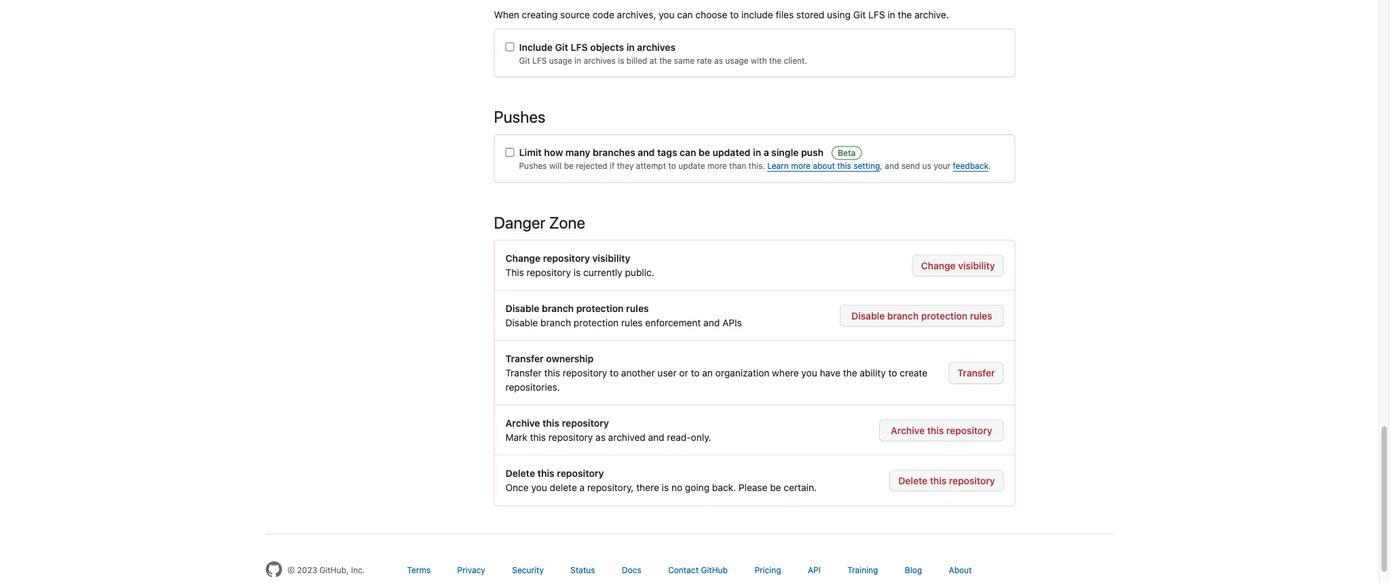 Task type: vqa. For each thing, say whether or not it's contained in the screenshot.
this.
yes



Task type: locate. For each thing, give the bounding box(es) containing it.
the right with in the top of the page
[[770, 56, 782, 66]]

this down ownership on the left of the page
[[544, 368, 560, 379]]

2 horizontal spatial you
[[802, 368, 818, 379]]

in left archive.
[[888, 10, 896, 21]]

the right at
[[660, 56, 672, 66]]

2 vertical spatial is
[[662, 483, 669, 494]]

1 vertical spatial is
[[574, 268, 581, 279]]

rules
[[626, 304, 649, 315], [971, 311, 993, 322], [622, 318, 643, 329]]

pricing link
[[755, 567, 782, 576]]

the left archive.
[[898, 10, 912, 21]]

1 horizontal spatial archive
[[891, 426, 925, 437]]

as
[[715, 56, 723, 66], [596, 433, 606, 444]]

can
[[677, 10, 693, 21], [680, 147, 697, 159]]

delete up once
[[506, 469, 535, 480]]

will
[[550, 162, 562, 171]]

1 horizontal spatial lfs
[[571, 42, 588, 53]]

1 horizontal spatial git
[[555, 42, 569, 53]]

transfer for transfer
[[958, 368, 995, 379]]

in down include git lfs objects in archives in the left top of the page
[[575, 56, 582, 66]]

archive inside button
[[891, 426, 925, 437]]

pushes
[[494, 108, 546, 127], [519, 162, 547, 171]]

change for change visibility
[[922, 261, 956, 272]]

0 horizontal spatial more
[[708, 162, 727, 171]]

the right have
[[843, 368, 858, 379]]

usage left with in the top of the page
[[726, 56, 749, 66]]

be
[[699, 147, 710, 159], [564, 162, 574, 171], [770, 483, 782, 494]]

repositories.
[[506, 382, 560, 394]]

1 horizontal spatial a
[[764, 147, 769, 159]]

lfs left objects
[[571, 42, 588, 53]]

git right using
[[854, 10, 866, 21]]

using
[[827, 10, 851, 21]]

you inside the delete this repository once you delete a repository, there is no going back. please be certain.
[[532, 483, 547, 494]]

be up update
[[699, 147, 710, 159]]

this up "delete"
[[538, 469, 555, 480]]

©
[[288, 567, 295, 576]]

and inside disable branch protection rules disable branch protection rules enforcement and apis
[[704, 318, 720, 329]]

archive down create
[[891, 426, 925, 437]]

this
[[838, 162, 852, 171], [544, 368, 560, 379], [543, 418, 560, 430], [928, 426, 944, 437], [530, 433, 546, 444], [538, 469, 555, 480], [930, 476, 947, 487]]

lfs down include
[[533, 56, 547, 66]]

no
[[672, 483, 683, 494]]

0 horizontal spatial you
[[532, 483, 547, 494]]

2 vertical spatial you
[[532, 483, 547, 494]]

objects
[[591, 42, 624, 53]]

2 vertical spatial lfs
[[533, 56, 547, 66]]

change up this
[[506, 253, 541, 265]]

0 vertical spatial can
[[677, 10, 693, 21]]

0 horizontal spatial visibility
[[593, 253, 631, 265]]

us
[[923, 162, 932, 171]]

archive this repository mark this repository as archived and read-only.
[[506, 418, 712, 444]]

more
[[708, 162, 727, 171], [791, 162, 811, 171]]

1 vertical spatial as
[[596, 433, 606, 444]]

rules left enforcement
[[622, 318, 643, 329]]

repository
[[543, 253, 590, 265], [527, 268, 571, 279], [563, 368, 608, 379], [562, 418, 609, 430], [947, 426, 993, 437], [549, 433, 593, 444], [557, 469, 604, 480], [949, 476, 995, 487]]

how
[[544, 147, 563, 159]]

apis
[[723, 318, 742, 329]]

danger
[[494, 213, 546, 232]]

a right "delete"
[[580, 483, 585, 494]]

as left the archived
[[596, 433, 606, 444]]

protection up ownership on the left of the page
[[574, 318, 619, 329]]

a up this.
[[764, 147, 769, 159]]

code
[[593, 10, 615, 21]]

archive up mark
[[506, 418, 540, 430]]

0 vertical spatial archives
[[637, 42, 676, 53]]

1 vertical spatial a
[[580, 483, 585, 494]]

archive
[[506, 418, 540, 430], [891, 426, 925, 437]]

training link
[[848, 567, 879, 576]]

1 horizontal spatial archives
[[637, 42, 676, 53]]

© 2023 github, inc.
[[288, 567, 365, 576]]

delete down the archive this repository button
[[899, 476, 928, 487]]

learn
[[768, 162, 789, 171]]

blog link
[[905, 567, 923, 576]]

your
[[934, 162, 951, 171]]

docs
[[622, 567, 642, 576]]

1 horizontal spatial more
[[791, 162, 811, 171]]

at
[[650, 56, 657, 66]]

or
[[680, 368, 689, 379]]

1 horizontal spatial delete
[[899, 476, 928, 487]]

protection down currently
[[577, 304, 624, 315]]

single
[[772, 147, 799, 159]]

visibility inside "change repository visibility this repository is currently public."
[[593, 253, 631, 265]]

2 horizontal spatial git
[[854, 10, 866, 21]]

archive this repository button
[[880, 420, 1004, 442]]

0 horizontal spatial is
[[574, 268, 581, 279]]

1 horizontal spatial is
[[618, 56, 625, 66]]

to left 'include'
[[730, 10, 739, 21]]

2 horizontal spatial lfs
[[869, 10, 885, 21]]

pushes down limit
[[519, 162, 547, 171]]

0 vertical spatial git
[[854, 10, 866, 21]]

api link
[[808, 567, 821, 576]]

is left currently
[[574, 268, 581, 279]]

0 vertical spatial be
[[699, 147, 710, 159]]

you right archives,
[[659, 10, 675, 21]]

as inside archive this repository mark this repository as archived and read-only.
[[596, 433, 606, 444]]

1 vertical spatial can
[[680, 147, 697, 159]]

this.
[[749, 162, 765, 171]]

a inside the delete this repository once you delete a repository, there is no going back. please be certain.
[[580, 483, 585, 494]]

archives up at
[[637, 42, 676, 53]]

change inside "change repository visibility this repository is currently public."
[[506, 253, 541, 265]]

transfer link
[[949, 363, 1004, 385]]

1 vertical spatial git
[[555, 42, 569, 53]]

be right will
[[564, 162, 574, 171]]

is
[[618, 56, 625, 66], [574, 268, 581, 279], [662, 483, 669, 494]]

source
[[561, 10, 590, 21]]

going
[[685, 483, 710, 494]]

branch up ownership on the left of the page
[[541, 318, 571, 329]]

0 horizontal spatial archives
[[584, 56, 616, 66]]

if
[[610, 162, 615, 171]]

attempt
[[636, 162, 666, 171]]

choose
[[696, 10, 728, 21]]

rules down public.
[[626, 304, 649, 315]]

is inside "change repository visibility this repository is currently public."
[[574, 268, 581, 279]]

to left another at the left
[[610, 368, 619, 379]]

change inside change visibility dropdown button
[[922, 261, 956, 272]]

feedback link
[[953, 162, 989, 171]]

disable inside button
[[852, 311, 885, 322]]

you left have
[[802, 368, 818, 379]]

2 vertical spatial be
[[770, 483, 782, 494]]

1 horizontal spatial change
[[922, 261, 956, 272]]

1 horizontal spatial usage
[[726, 56, 749, 66]]

delete inside the delete this repository once you delete a repository, there is no going back. please be certain.
[[506, 469, 535, 480]]

setting
[[854, 162, 881, 171]]

0 vertical spatial pushes
[[494, 108, 546, 127]]

this down repositories.
[[543, 418, 560, 430]]

protection down change visibility dropdown button
[[922, 311, 968, 322]]

0 horizontal spatial change
[[506, 253, 541, 265]]

you right once
[[532, 483, 547, 494]]

with
[[751, 56, 767, 66]]

branch
[[542, 304, 574, 315], [888, 311, 919, 322], [541, 318, 571, 329]]

can left choose
[[677, 10, 693, 21]]

inc.
[[351, 567, 365, 576]]

github
[[701, 567, 728, 576]]

this down the archive this repository button
[[930, 476, 947, 487]]

change visibility
[[922, 261, 995, 272]]

0 horizontal spatial archive
[[506, 418, 540, 430]]

0 horizontal spatial a
[[580, 483, 585, 494]]

protection inside disable branch protection rules button
[[922, 311, 968, 322]]

0 horizontal spatial delete
[[506, 469, 535, 480]]

an
[[703, 368, 713, 379]]

more down updated
[[708, 162, 727, 171]]

lfs
[[869, 10, 885, 21], [571, 42, 588, 53], [533, 56, 547, 66]]

pushes will be rejected if they attempt to update more than this. learn more about this setting , and send us your feedback .
[[519, 162, 991, 171]]

limit
[[519, 147, 542, 159]]

0 horizontal spatial usage
[[549, 56, 573, 66]]

more down the push
[[791, 162, 811, 171]]

archives,
[[617, 10, 657, 21]]

and right ,
[[885, 162, 900, 171]]

0 horizontal spatial as
[[596, 433, 606, 444]]

pushes for pushes
[[494, 108, 546, 127]]

pushes up limit how many branches and tags can be updated in a single push checkbox
[[494, 108, 546, 127]]

0 vertical spatial is
[[618, 56, 625, 66]]

lfs right using
[[869, 10, 885, 21]]

in up billed
[[627, 42, 635, 53]]

ownership
[[546, 354, 594, 365]]

training
[[848, 567, 879, 576]]

read-
[[667, 433, 691, 444]]

terms link
[[407, 567, 431, 576]]

back.
[[712, 483, 736, 494]]

archive inside archive this repository mark this repository as archived and read-only.
[[506, 418, 540, 430]]

and left apis on the bottom right of the page
[[704, 318, 720, 329]]

creating
[[522, 10, 558, 21]]

change up disable branch protection rules
[[922, 261, 956, 272]]

this down 'beta' on the right top
[[838, 162, 852, 171]]

as right rate
[[715, 56, 723, 66]]

when
[[494, 10, 520, 21]]

1 horizontal spatial visibility
[[959, 261, 995, 272]]

and left read- at the bottom left of page
[[648, 433, 665, 444]]

feedback
[[953, 162, 989, 171]]

than
[[730, 162, 747, 171]]

certain.
[[784, 483, 817, 494]]

limit how many branches and tags can be updated in a single push
[[519, 147, 824, 159]]

1 vertical spatial you
[[802, 368, 818, 379]]

0 vertical spatial lfs
[[869, 10, 885, 21]]

delete this repository
[[899, 476, 995, 487]]

archives
[[637, 42, 676, 53], [584, 56, 616, 66]]

rules down change visibility dropdown button
[[971, 311, 993, 322]]

delete inside delete this repository button
[[899, 476, 928, 487]]

is inside the delete this repository once you delete a repository, there is no going back. please be certain.
[[662, 483, 669, 494]]

archives down include git lfs objects in archives in the left top of the page
[[584, 56, 616, 66]]

please
[[739, 483, 768, 494]]

this inside the delete this repository once you delete a repository, there is no going back. please be certain.
[[538, 469, 555, 480]]

git down include
[[519, 56, 530, 66]]

is left billed
[[618, 56, 625, 66]]

git lfs usage in archives is billed at the same rate as usage with the client.
[[519, 56, 808, 66]]

you inside the transfer ownership transfer this repository to another user or to an organization where you         have the ability to create repositories.
[[802, 368, 818, 379]]

git right include
[[555, 42, 569, 53]]

be right please
[[770, 483, 782, 494]]

1 vertical spatial pushes
[[519, 162, 547, 171]]

is left no
[[662, 483, 669, 494]]

rate
[[697, 56, 712, 66]]

usage down include
[[549, 56, 573, 66]]

archive for archive this repository mark this repository as archived and read-only.
[[506, 418, 540, 430]]

branch inside button
[[888, 311, 919, 322]]

0 horizontal spatial be
[[564, 162, 574, 171]]

2 horizontal spatial is
[[662, 483, 669, 494]]

1 vertical spatial lfs
[[571, 42, 588, 53]]

pushes for pushes will be rejected if they attempt to update more than this. learn more about this setting , and send us your feedback .
[[519, 162, 547, 171]]

branch down "change repository visibility this repository is currently public."
[[542, 304, 574, 315]]

0 vertical spatial as
[[715, 56, 723, 66]]

1 vertical spatial be
[[564, 162, 574, 171]]

can up update
[[680, 147, 697, 159]]

1 horizontal spatial you
[[659, 10, 675, 21]]

2 vertical spatial git
[[519, 56, 530, 66]]

1 horizontal spatial be
[[699, 147, 710, 159]]

rules inside disable branch protection rules button
[[971, 311, 993, 322]]

git
[[854, 10, 866, 21], [555, 42, 569, 53], [519, 56, 530, 66]]

branch up create
[[888, 311, 919, 322]]

can for choose
[[677, 10, 693, 21]]

transfer ownership transfer this repository to another user or to an organization where you         have the ability to create repositories.
[[506, 354, 928, 394]]

2 horizontal spatial be
[[770, 483, 782, 494]]



Task type: describe. For each thing, give the bounding box(es) containing it.
include
[[742, 10, 774, 21]]

this
[[506, 268, 524, 279]]

the inside the transfer ownership transfer this repository to another user or to an organization where you         have the ability to create repositories.
[[843, 368, 858, 379]]

disable for disable branch protection rules disable branch protection rules enforcement and apis
[[506, 304, 540, 315]]

github,
[[320, 567, 349, 576]]

disable branch protection rules button
[[840, 306, 1004, 327]]

protection for disable branch protection rules
[[922, 311, 968, 322]]

mark
[[506, 433, 528, 444]]

change visibility button
[[913, 255, 1004, 277]]

transfer for transfer ownership transfer this repository to another user or to an organization where you         have the ability to create repositories.
[[506, 354, 544, 365]]

where
[[772, 368, 799, 379]]

archive for archive this repository
[[891, 426, 925, 437]]

delete this repository button
[[890, 471, 1004, 492]]

change repository visibility this repository is currently public.
[[506, 253, 655, 279]]

docs link
[[622, 567, 642, 576]]

api
[[808, 567, 821, 576]]

Limit how many branches and tags can be updated in a single push checkbox
[[506, 148, 515, 157]]

contact github link
[[669, 567, 728, 576]]

archive this repository
[[891, 426, 993, 437]]

organization
[[716, 368, 770, 379]]

rules for disable branch protection rules
[[971, 311, 993, 322]]

many
[[566, 147, 591, 159]]

delete
[[550, 483, 577, 494]]

delete for delete this repository
[[899, 476, 928, 487]]

0 vertical spatial a
[[764, 147, 769, 159]]

about
[[949, 567, 972, 576]]

disable for disable branch protection rules
[[852, 311, 885, 322]]

and inside archive this repository mark this repository as archived and read-only.
[[648, 433, 665, 444]]

,
[[881, 162, 883, 171]]

blog
[[905, 567, 923, 576]]

visibility inside dropdown button
[[959, 261, 995, 272]]

another
[[621, 368, 655, 379]]

to right ability
[[889, 368, 898, 379]]

1 vertical spatial archives
[[584, 56, 616, 66]]

branches
[[593, 147, 636, 159]]

update
[[679, 162, 705, 171]]

rules for disable branch protection rules disable branch protection rules enforcement and apis
[[626, 304, 649, 315]]

rejected
[[576, 162, 608, 171]]

1 usage from the left
[[549, 56, 573, 66]]

archive.
[[915, 10, 949, 21]]

have
[[820, 368, 841, 379]]

files
[[776, 10, 794, 21]]

protection for disable branch protection rules disable branch protection rules enforcement and apis
[[577, 304, 624, 315]]

security link
[[512, 567, 544, 576]]

.
[[989, 162, 991, 171]]

disable branch protection rules
[[852, 311, 993, 322]]

repository inside the delete this repository once you delete a repository, there is no going back. please be certain.
[[557, 469, 604, 480]]

archived
[[608, 433, 646, 444]]

privacy link
[[458, 567, 486, 576]]

contact
[[669, 567, 699, 576]]

is for currently
[[574, 268, 581, 279]]

enforcement
[[646, 318, 701, 329]]

only.
[[691, 433, 712, 444]]

danger zone
[[494, 213, 586, 232]]

push
[[802, 147, 824, 159]]

tags
[[658, 147, 678, 159]]

stored
[[797, 10, 825, 21]]

delete for delete this repository once you delete a repository, there is no going back. please be certain.
[[506, 469, 535, 480]]

Include Git LFS objects in archives checkbox
[[506, 43, 515, 52]]

delete this repository once you delete a repository, there is no going back. please be certain.
[[506, 469, 817, 494]]

0 horizontal spatial lfs
[[533, 56, 547, 66]]

about
[[813, 162, 835, 171]]

when creating source code archives, you can choose to include files stored using git lfs in the archive.
[[494, 10, 949, 21]]

beta
[[838, 149, 856, 158]]

include git lfs objects in archives
[[519, 42, 676, 53]]

there
[[637, 483, 660, 494]]

same
[[674, 56, 695, 66]]

about link
[[949, 567, 972, 576]]

change for change repository visibility this repository is currently public.
[[506, 253, 541, 265]]

to down limit how many branches and tags can be updated in a single push
[[669, 162, 676, 171]]

include
[[519, 42, 553, 53]]

learn more about this setting link
[[768, 162, 881, 171]]

client.
[[784, 56, 808, 66]]

2 usage from the left
[[726, 56, 749, 66]]

privacy
[[458, 567, 486, 576]]

repository inside the transfer ownership transfer this repository to another user or to an organization where you         have the ability to create repositories.
[[563, 368, 608, 379]]

public.
[[625, 268, 655, 279]]

security
[[512, 567, 544, 576]]

to right or
[[691, 368, 700, 379]]

2023
[[297, 567, 317, 576]]

status
[[571, 567, 595, 576]]

is for billed
[[618, 56, 625, 66]]

terms
[[407, 567, 431, 576]]

0 vertical spatial you
[[659, 10, 675, 21]]

status link
[[571, 567, 595, 576]]

updated
[[713, 147, 751, 159]]

and up attempt
[[638, 147, 655, 159]]

disable branch protection rules disable branch protection rules enforcement and apis
[[506, 304, 742, 329]]

1 horizontal spatial as
[[715, 56, 723, 66]]

this inside the transfer ownership transfer this repository to another user or to an organization where you         have the ability to create repositories.
[[544, 368, 560, 379]]

2 more from the left
[[791, 162, 811, 171]]

once
[[506, 483, 529, 494]]

1 more from the left
[[708, 162, 727, 171]]

repository,
[[588, 483, 634, 494]]

branch for disable branch protection rules disable branch protection rules enforcement and apis
[[542, 304, 574, 315]]

0 horizontal spatial git
[[519, 56, 530, 66]]

homepage image
[[266, 562, 282, 579]]

create
[[900, 368, 928, 379]]

they
[[617, 162, 634, 171]]

currently
[[584, 268, 623, 279]]

zone
[[549, 213, 586, 232]]

branch for disable branch protection rules
[[888, 311, 919, 322]]

in up this.
[[753, 147, 762, 159]]

user
[[658, 368, 677, 379]]

this up delete this repository
[[928, 426, 944, 437]]

this right mark
[[530, 433, 546, 444]]

can for be
[[680, 147, 697, 159]]

be inside the delete this repository once you delete a repository, there is no going back. please be certain.
[[770, 483, 782, 494]]



